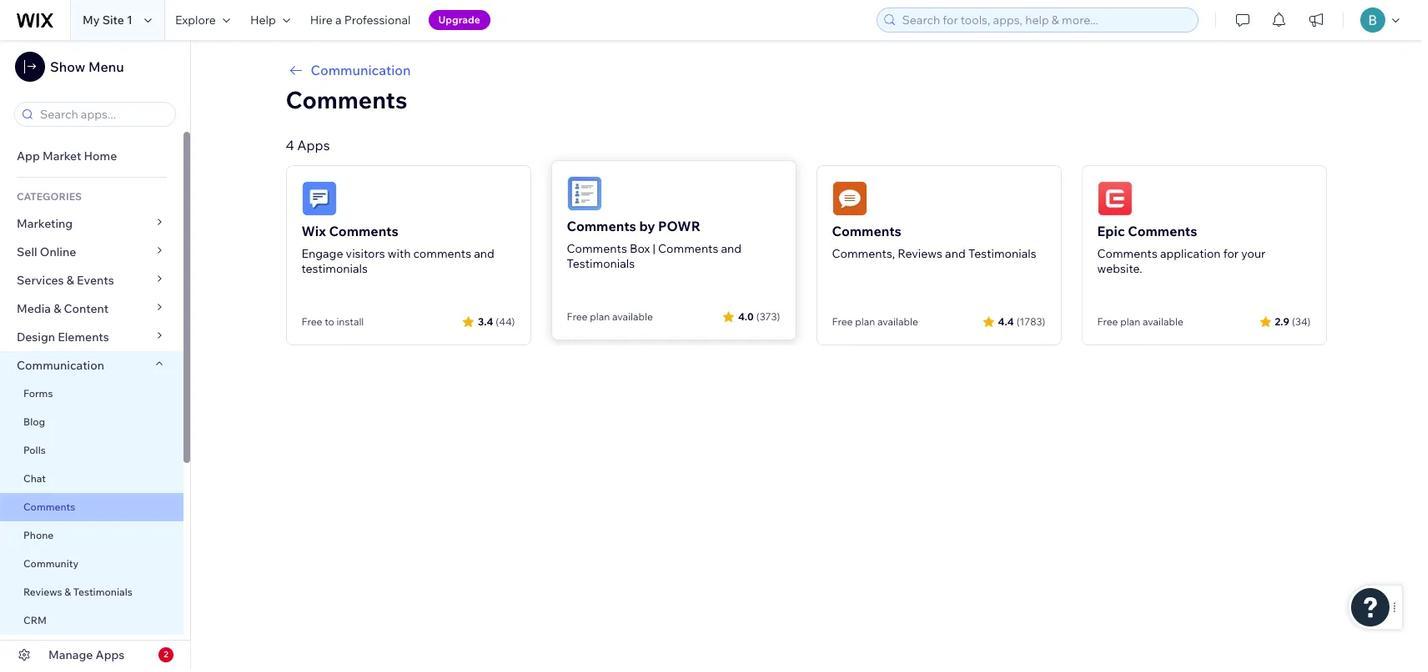 Task type: locate. For each thing, give the bounding box(es) containing it.
blog link
[[0, 408, 184, 436]]

0 vertical spatial communication
[[311, 62, 411, 78]]

available down comments,
[[878, 315, 918, 328]]

testimonials left |
[[567, 256, 635, 271]]

comments down epic
[[1097, 246, 1158, 261]]

& down community
[[64, 586, 71, 598]]

1 vertical spatial apps
[[96, 647, 125, 662]]

free right (44)
[[567, 310, 588, 323]]

with
[[388, 246, 411, 261]]

2 horizontal spatial free plan available
[[1097, 315, 1184, 328]]

1 horizontal spatial and
[[721, 241, 742, 256]]

Search apps... field
[[35, 103, 170, 126]]

0 horizontal spatial plan
[[590, 310, 610, 323]]

free
[[567, 310, 588, 323], [302, 315, 322, 328], [832, 315, 853, 328], [1097, 315, 1118, 328]]

explore
[[175, 13, 216, 28]]

free plan available for powr
[[567, 310, 653, 323]]

community
[[23, 557, 79, 570]]

reviews & testimonials link
[[0, 578, 184, 607]]

available for powr
[[612, 310, 653, 323]]

0 horizontal spatial testimonials
[[73, 586, 132, 598]]

communication down design elements
[[17, 358, 107, 373]]

reviews inside sidebar element
[[23, 586, 62, 598]]

comments up "phone"
[[23, 501, 75, 513]]

testimonials down community link
[[73, 586, 132, 598]]

testimonials
[[968, 246, 1037, 261], [567, 256, 635, 271], [73, 586, 132, 598]]

free down comments,
[[832, 315, 853, 328]]

engage
[[302, 246, 343, 261]]

2 vertical spatial &
[[64, 586, 71, 598]]

0 horizontal spatial reviews
[[23, 586, 62, 598]]

free plan available down website.
[[1097, 315, 1184, 328]]

home
[[84, 148, 117, 164]]

2 horizontal spatial and
[[945, 246, 966, 261]]

4.4 (1783)
[[998, 315, 1046, 327]]

0 horizontal spatial communication link
[[0, 351, 184, 380]]

2 horizontal spatial available
[[1143, 315, 1184, 328]]

app market home link
[[0, 142, 184, 170]]

4.0 (373)
[[738, 310, 780, 322]]

available down the box
[[612, 310, 653, 323]]

2 horizontal spatial plan
[[1121, 315, 1141, 328]]

comments up application
[[1128, 223, 1198, 239]]

comments up comments,
[[832, 223, 902, 239]]

wix comments logo image
[[302, 181, 337, 216]]

0 horizontal spatial apps
[[96, 647, 125, 662]]

and
[[721, 241, 742, 256], [474, 246, 495, 261], [945, 246, 966, 261]]

free for epic comments
[[1097, 315, 1118, 328]]

0 vertical spatial &
[[66, 273, 74, 288]]

chat
[[23, 472, 46, 485]]

communication down hire a professional link on the top left of page
[[311, 62, 411, 78]]

elements
[[58, 330, 109, 345]]

1 horizontal spatial testimonials
[[567, 256, 635, 271]]

site
[[102, 13, 124, 28]]

1 vertical spatial communication
[[17, 358, 107, 373]]

free down website.
[[1097, 315, 1118, 328]]

sell
[[17, 244, 37, 259]]

& left events
[[66, 273, 74, 288]]

4
[[286, 137, 294, 154]]

available for reviews
[[878, 315, 918, 328]]

help button
[[240, 0, 300, 40]]

apps
[[297, 137, 330, 154], [96, 647, 125, 662]]

crm link
[[0, 607, 184, 635]]

free plan available for comments
[[1097, 315, 1184, 328]]

1 horizontal spatial communication link
[[286, 60, 1327, 80]]

apps inside sidebar element
[[96, 647, 125, 662]]

by
[[639, 218, 655, 234]]

& for testimonials
[[64, 586, 71, 598]]

online
[[40, 244, 76, 259]]

2 horizontal spatial testimonials
[[968, 246, 1037, 261]]

plan for powr
[[590, 310, 610, 323]]

testimonials up 4.4
[[968, 246, 1037, 261]]

1 vertical spatial reviews
[[23, 586, 62, 598]]

plan
[[590, 310, 610, 323], [855, 315, 875, 328], [1121, 315, 1141, 328]]

services & events
[[17, 273, 114, 288]]

3.4 (44)
[[478, 315, 515, 327]]

design elements
[[17, 330, 109, 345]]

testimonials inside comments comments, reviews and testimonials
[[968, 246, 1037, 261]]

apps down crm link
[[96, 647, 125, 662]]

reviews up 'crm'
[[23, 586, 62, 598]]

0 horizontal spatial free plan available
[[567, 310, 653, 323]]

free plan available down comments,
[[832, 315, 918, 328]]

comments up visitors
[[329, 223, 399, 239]]

categories
[[17, 190, 82, 203]]

phone
[[23, 529, 54, 541]]

0 horizontal spatial available
[[612, 310, 653, 323]]

plan for reviews
[[855, 315, 875, 328]]

& right media
[[54, 301, 61, 316]]

sidebar element
[[0, 40, 191, 669]]

reviews right comments,
[[898, 246, 943, 261]]

& for events
[[66, 273, 74, 288]]

media & content link
[[0, 294, 184, 323]]

0 horizontal spatial communication
[[17, 358, 107, 373]]

free plan available down the box
[[567, 310, 653, 323]]

0 vertical spatial communication link
[[286, 60, 1327, 80]]

chat link
[[0, 465, 184, 493]]

0 vertical spatial apps
[[297, 137, 330, 154]]

reviews inside comments comments, reviews and testimonials
[[898, 246, 943, 261]]

show menu
[[50, 58, 124, 75]]

crm
[[23, 614, 47, 627]]

available for comments
[[1143, 315, 1184, 328]]

0 vertical spatial reviews
[[898, 246, 943, 261]]

1 horizontal spatial free plan available
[[832, 315, 918, 328]]

1 horizontal spatial available
[[878, 315, 918, 328]]

website.
[[1097, 261, 1143, 276]]

available down application
[[1143, 315, 1184, 328]]

1 vertical spatial &
[[54, 301, 61, 316]]

wix
[[302, 223, 326, 239]]

testimonials inside sidebar element
[[73, 586, 132, 598]]

1 horizontal spatial apps
[[297, 137, 330, 154]]

0 horizontal spatial and
[[474, 246, 495, 261]]

my site 1
[[83, 13, 133, 28]]

free plan available
[[567, 310, 653, 323], [832, 315, 918, 328], [1097, 315, 1184, 328]]

free for comments by powr
[[567, 310, 588, 323]]

1 horizontal spatial plan
[[855, 315, 875, 328]]

design elements link
[[0, 323, 184, 351]]

|
[[653, 241, 656, 256]]

comments logo image
[[832, 181, 867, 216]]

free left "to"
[[302, 315, 322, 328]]

available
[[612, 310, 653, 323], [878, 315, 918, 328], [1143, 315, 1184, 328]]

blog
[[23, 415, 45, 428]]

communication
[[311, 62, 411, 78], [17, 358, 107, 373]]

comments up '4 apps'
[[286, 85, 407, 114]]

comments
[[286, 85, 407, 114], [567, 218, 636, 234], [329, 223, 399, 239], [832, 223, 902, 239], [1128, 223, 1198, 239], [567, 241, 627, 256], [658, 241, 719, 256], [1097, 246, 1158, 261], [23, 501, 75, 513]]

communication link
[[286, 60, 1327, 80], [0, 351, 184, 380]]

1 horizontal spatial reviews
[[898, 246, 943, 261]]

apps right 4
[[297, 137, 330, 154]]



Task type: describe. For each thing, give the bounding box(es) containing it.
show
[[50, 58, 85, 75]]

comments by powr comments box | comments and testimonials
[[567, 218, 742, 271]]

2.9 (34)
[[1275, 315, 1311, 327]]

(44)
[[496, 315, 515, 327]]

services
[[17, 273, 64, 288]]

2.9
[[1275, 315, 1290, 327]]

and inside wix comments engage visitors with comments and testimonials
[[474, 246, 495, 261]]

comments down the powr
[[658, 241, 719, 256]]

epic comments comments application for your website.
[[1097, 223, 1266, 276]]

4.4
[[998, 315, 1014, 327]]

comments comments, reviews and testimonials
[[832, 223, 1037, 261]]

a
[[335, 13, 342, 28]]

application
[[1160, 246, 1221, 261]]

comments link
[[0, 493, 184, 521]]

events
[[77, 273, 114, 288]]

help
[[250, 13, 276, 28]]

plan for comments
[[1121, 315, 1141, 328]]

powr
[[658, 218, 701, 234]]

sell online link
[[0, 238, 184, 266]]

box
[[630, 241, 650, 256]]

apps for manage apps
[[96, 647, 125, 662]]

apps for 4 apps
[[297, 137, 330, 154]]

app
[[17, 148, 40, 164]]

forms link
[[0, 380, 184, 408]]

forms
[[23, 387, 53, 400]]

comments inside sidebar element
[[23, 501, 75, 513]]

hire a professional
[[310, 13, 411, 28]]

& for content
[[54, 301, 61, 316]]

4 apps
[[286, 137, 330, 154]]

show menu button
[[15, 52, 124, 82]]

testimonials inside comments by powr comments box | comments and testimonials
[[567, 256, 635, 271]]

comments left the box
[[567, 241, 627, 256]]

polls link
[[0, 436, 184, 465]]

epic comments logo image
[[1097, 181, 1133, 216]]

1
[[127, 13, 133, 28]]

phone link
[[0, 521, 184, 550]]

3.4
[[478, 315, 493, 327]]

media & content
[[17, 301, 109, 316]]

community link
[[0, 550, 184, 578]]

comments,
[[832, 246, 895, 261]]

(34)
[[1292, 315, 1311, 327]]

upgrade
[[438, 13, 480, 26]]

comments down comments by powr logo at the top of the page
[[567, 218, 636, 234]]

1 horizontal spatial communication
[[311, 62, 411, 78]]

to
[[325, 315, 334, 328]]

sell online
[[17, 244, 76, 259]]

media
[[17, 301, 51, 316]]

and inside comments by powr comments box | comments and testimonials
[[721, 241, 742, 256]]

marketing link
[[0, 209, 184, 238]]

testimonials
[[302, 261, 368, 276]]

design
[[17, 330, 55, 345]]

communication inside sidebar element
[[17, 358, 107, 373]]

comments
[[413, 246, 471, 261]]

your
[[1242, 246, 1266, 261]]

app market home
[[17, 148, 117, 164]]

Search for tools, apps, help & more... field
[[897, 8, 1193, 32]]

comments inside comments comments, reviews and testimonials
[[832, 223, 902, 239]]

2
[[164, 649, 168, 660]]

free for wix comments
[[302, 315, 322, 328]]

for
[[1224, 246, 1239, 261]]

polls
[[23, 444, 46, 456]]

comments inside wix comments engage visitors with comments and testimonials
[[329, 223, 399, 239]]

my
[[83, 13, 100, 28]]

1 vertical spatial communication link
[[0, 351, 184, 380]]

free plan available for reviews
[[832, 315, 918, 328]]

manage apps
[[48, 647, 125, 662]]

professional
[[344, 13, 411, 28]]

(373)
[[756, 310, 780, 322]]

and inside comments comments, reviews and testimonials
[[945, 246, 966, 261]]

hire a professional link
[[300, 0, 421, 40]]

free for comments
[[832, 315, 853, 328]]

upgrade button
[[428, 10, 490, 30]]

comments by powr logo image
[[567, 176, 602, 211]]

visitors
[[346, 246, 385, 261]]

install
[[337, 315, 364, 328]]

hire
[[310, 13, 333, 28]]

reviews & testimonials
[[23, 586, 132, 598]]

4.0
[[738, 310, 754, 322]]

manage
[[48, 647, 93, 662]]

wix comments engage visitors with comments and testimonials
[[302, 223, 495, 276]]

marketing
[[17, 216, 73, 231]]

services & events link
[[0, 266, 184, 294]]

content
[[64, 301, 109, 316]]

market
[[43, 148, 81, 164]]

free to install
[[302, 315, 364, 328]]

epic
[[1097, 223, 1125, 239]]

(1783)
[[1017, 315, 1046, 327]]

menu
[[88, 58, 124, 75]]



Task type: vqa. For each thing, say whether or not it's contained in the screenshot.
right Roles
no



